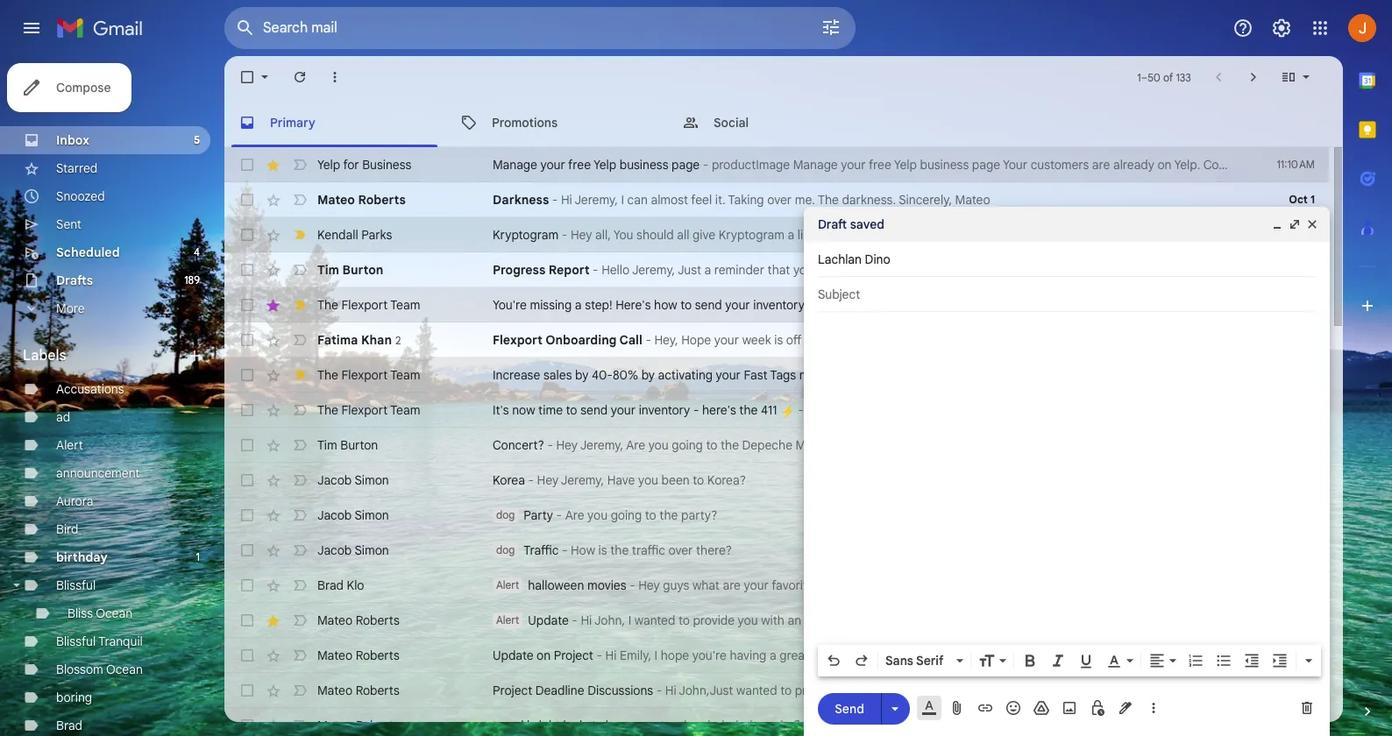 Task type: describe. For each thing, give the bounding box(es) containing it.
write
[[866, 718, 893, 734]]

not important switch for korea - hey jeremy, have you been to korea?
[[291, 472, 309, 489]]

the up update on project - hi emily, i hope you're having a great day. i wanted to provide you with an update on the project we discussed last week. we have made signific
[[953, 613, 972, 629]]

16 row from the top
[[225, 674, 1393, 709]]

all,
[[595, 227, 611, 243]]

ocean for bliss ocean
[[96, 606, 133, 622]]

inbox link
[[56, 132, 89, 148]]

toggle split pane mode image
[[1281, 68, 1298, 86]]

indent more ‪(⌘])‬ image
[[1272, 653, 1289, 670]]

jeremy, down should
[[632, 262, 676, 278]]

0 vertical spatial send
[[695, 297, 722, 313]]

i right not,
[[1049, 438, 1052, 453]]

a left great
[[770, 648, 777, 664]]

currently
[[1051, 683, 1101, 699]]

search mail image
[[230, 12, 261, 44]]

your inside increase sales by 40-80% by activating your fast tags now! link
[[716, 367, 741, 383]]

already
[[1114, 157, 1155, 173]]

parks
[[362, 227, 392, 243]]

increase sales by 40-80% by activating your fast tags now! link
[[493, 367, 1233, 384]]

depeche
[[743, 438, 793, 453]]

last
[[1217, 648, 1237, 664]]

formatting options toolbar
[[818, 646, 1322, 677]]

we up 'insert emoji ‪(⌘⇧2)‬' image
[[1010, 683, 1027, 699]]

alert for alert halloween movies - hey guys what are your favorite halloween movies?
[[496, 579, 519, 592]]

you right have
[[639, 473, 659, 489]]

more
[[56, 301, 85, 317]]

team for it's
[[390, 403, 421, 418]]

you
[[614, 227, 634, 243]]

jacob for party
[[317, 508, 352, 524]]

draft
[[818, 217, 847, 232]]

roberts for travel bright jacket sing car eat - play dark dark apple flower brave write sleep slow laugh eager happy angry travel grape
[[356, 718, 400, 734]]

your down reminder
[[726, 297, 750, 313]]

1 manage from the left
[[493, 157, 538, 173]]

2 horizontal spatial project
[[1015, 262, 1055, 278]]

1 vertical spatial progress
[[886, 613, 935, 629]]

not important switch for concert? - hey jeremy, are you going to the depeche mode concert at red rocks on friday? if not, i have an extra ticket. tim
[[291, 437, 309, 454]]

brad link
[[56, 718, 82, 734]]

friday?
[[970, 438, 1011, 453]]

movies?
[[877, 578, 923, 594]]

sep inside sep 27 cell
[[1283, 403, 1302, 417]]

we up bold ‪(⌘b)‬ icon
[[1020, 613, 1038, 629]]

to right redo ‪(⌘y)‬ image
[[889, 648, 900, 664]]

reminder
[[715, 262, 765, 278]]

0 vertical spatial over
[[768, 192, 792, 208]]

2 vertical spatial and
[[1211, 683, 1232, 699]]

jeremy, for are
[[580, 438, 624, 453]]

to right been
[[693, 473, 705, 489]]

1 horizontal spatial by
[[642, 367, 655, 383]]

1 vertical spatial oct 1
[[1291, 228, 1316, 241]]

numbered list ‪(⌘⇧7)‬ image
[[1188, 653, 1205, 670]]

claimin
[[1356, 157, 1393, 173]]

eat
[[647, 718, 665, 734]]

here's
[[702, 403, 737, 418]]

provide for quick
[[795, 683, 837, 699]]

to right the 'time'
[[566, 403, 578, 418]]

4
[[194, 246, 200, 259]]

kendall parks
[[317, 227, 392, 243]]

on left "yelp." at the right of the page
[[1158, 157, 1172, 173]]

promotions tab
[[446, 98, 667, 147]]

simon for traffic
[[355, 543, 389, 559]]

tue, sep 12, 2023, 11:58 am element
[[1285, 717, 1316, 735]]

on up redo ‪(⌘y)‬ image
[[847, 613, 861, 629]]

your down 80%
[[611, 403, 636, 418]]

burton for progress report - hello jeremy, just a reminder that your progress report for the manhattan project is due tomorrow. sincerely, tim -- timothy burton graveyard 
[[343, 262, 384, 278]]

to up traffic
[[645, 508, 657, 524]]

your left favorite
[[744, 578, 769, 594]]

sing
[[600, 718, 623, 734]]

bold ‪(⌘b)‬ image
[[1022, 653, 1039, 670]]

0 vertical spatial is
[[1058, 262, 1067, 278]]

you right saw in the top of the page
[[1018, 332, 1038, 348]]

bliss
[[68, 606, 93, 622]]

2 vertical spatial of
[[1142, 683, 1154, 699]]

5 row from the top
[[225, 288, 1330, 323]]

2 vertical spatial is
[[599, 543, 607, 559]]

discard draft ‪(⌘⇧d)‬ image
[[1299, 700, 1316, 717]]

announcement
[[56, 466, 140, 482]]

the left traffic
[[611, 543, 629, 559]]

on down serif
[[926, 683, 940, 699]]

attach files image
[[949, 700, 967, 717]]

yelp for business
[[317, 157, 412, 173]]

i right john,
[[629, 613, 632, 629]]

darkness.
[[842, 192, 896, 208]]

a left good
[[820, 332, 826, 348]]

timothy
[[1246, 262, 1291, 278]]

blossom ocean link
[[56, 662, 143, 678]]

john,just
[[679, 683, 734, 699]]

increase
[[493, 367, 541, 383]]

133
[[1176, 71, 1192, 84]]

hi left john,just
[[665, 683, 677, 699]]

your up darkness.
[[841, 157, 866, 173]]

2 kryptogram from the left
[[719, 227, 785, 243]]

oct 1 for project
[[1290, 263, 1316, 276]]

row containing kendall parks
[[225, 218, 1330, 253]]

korea
[[493, 473, 525, 489]]

2 the flexport team from the top
[[317, 367, 421, 383]]

jeremy, for i
[[575, 192, 618, 208]]

schedule
[[1157, 683, 1208, 699]]

ahead
[[1104, 683, 1139, 699]]

1 vertical spatial oct
[[1291, 228, 1309, 241]]

birthday link
[[56, 550, 108, 566]]

are up insert files using drive icon
[[1030, 683, 1048, 699]]

almost
[[651, 192, 689, 208]]

0 vertical spatial update
[[528, 613, 569, 629]]

1 horizontal spatial going
[[672, 438, 703, 453]]

80%
[[613, 367, 639, 383]]

0 vertical spatial and
[[1372, 332, 1393, 348]]

blissful for blissful tranquil
[[56, 634, 96, 650]]

ad
[[56, 410, 70, 425]]

jeremy, for have
[[561, 473, 604, 489]]

are up discard draft ‪(⌘⇧d)‬ icon
[[1283, 683, 1301, 699]]

the up korea?
[[721, 438, 739, 453]]

blissful for blissful link
[[56, 578, 96, 594]]

roberts for project deadline discussions - hi john,just wanted to provide a quick update on the project. we are currently ahead of schedule and all tasks are progressing smo
[[356, 683, 400, 699]]

1 for darkness - hi jeremy, i can almost feel it. taking over me. the darkness. sincerely, mateo
[[1311, 193, 1316, 206]]

at
[[877, 438, 889, 453]]

your right 'created'
[[1087, 332, 1112, 348]]

to right how
[[681, 297, 692, 313]]

oct for mateo
[[1290, 193, 1308, 206]]

draft saved
[[818, 217, 885, 232]]

darkness - hi jeremy, i can almost feel it. taking over me. the darkness. sincerely, mateo
[[493, 192, 991, 208]]

oct for project
[[1290, 263, 1308, 276]]

i left can
[[621, 192, 624, 208]]

great
[[780, 648, 810, 664]]

are right what
[[723, 578, 741, 594]]

we left more formatting options icon
[[1275, 648, 1292, 664]]

a right "just" on the top of the page
[[705, 262, 712, 278]]

more send options image
[[887, 700, 904, 718]]

bird
[[56, 522, 78, 538]]

blissful link
[[56, 578, 96, 594]]

more button
[[0, 295, 210, 323]]

1 vertical spatial update
[[493, 648, 534, 664]]

car
[[626, 718, 644, 734]]

movies
[[588, 578, 627, 594]]

jacket
[[563, 718, 597, 734]]

scheduled
[[56, 245, 120, 260]]

rocks
[[916, 438, 950, 453]]

increase sales by 40-80% by activating your fast tags now!
[[493, 367, 826, 383]]

0 vertical spatial are
[[626, 438, 646, 453]]

a up send at the right bottom
[[840, 683, 847, 699]]

Search mail text field
[[263, 19, 772, 37]]

roberts for update on project - hi emily, i hope you're having a great day. i wanted to provide you with an update on the project we discussed last week. we have made signific
[[356, 648, 400, 664]]

redo ‪(⌘y)‬ image
[[853, 653, 871, 670]]

0 horizontal spatial inventory
[[639, 403, 691, 418]]

oct 1 for mateo
[[1290, 193, 1316, 206]]

1 horizontal spatial all
[[1235, 683, 1248, 699]]

underline ‪(⌘u)‬ image
[[1078, 653, 1095, 671]]

phase
[[1179, 613, 1213, 629]]

1 vertical spatial project.
[[964, 683, 1007, 699]]

1 horizontal spatial an
[[998, 648, 1012, 664]]

progress report - hello jeremy, just a reminder that your progress report for the manhattan project is due tomorrow. sincerely, tim -- timothy burton graveyard 
[[493, 262, 1393, 278]]

1 horizontal spatial is
[[775, 332, 783, 348]]

1 halloween from the left
[[528, 578, 584, 594]]

sans serif
[[886, 653, 944, 669]]

not important switch for flexport onboarding call - hey, hope your week is off to a good start! reaching out as i saw you created your flexport account. we appreciate your interest and
[[291, 332, 309, 349]]

main menu image
[[21, 18, 42, 39]]

1 vertical spatial going
[[611, 508, 642, 524]]

there?
[[696, 543, 732, 559]]

17 row from the top
[[225, 709, 1330, 737]]

mateo for darkness
[[317, 192, 355, 208]]

the left first
[[1133, 613, 1151, 629]]

8 not important switch from the top
[[291, 507, 309, 524]]

jacob for traffic
[[317, 543, 352, 559]]

0 horizontal spatial by
[[575, 367, 589, 383]]

1 vertical spatial sincerely,
[[1153, 262, 1207, 278]]

accusations
[[56, 382, 124, 397]]

0 vertical spatial an
[[1085, 438, 1099, 453]]

compose
[[56, 80, 111, 96]]

drafts
[[56, 273, 93, 289]]

cell for hi john, i wanted to provide you with an update on the progress of the project. we have completed the first phase and are now moving onto the ne
[[1266, 612, 1330, 630]]

5 not important switch from the top
[[291, 402, 309, 419]]

your right that
[[794, 262, 818, 278]]

report
[[549, 262, 590, 278]]

taking
[[728, 192, 764, 208]]

sep 27
[[1283, 403, 1316, 417]]

0 vertical spatial project.
[[975, 613, 1018, 629]]

1 jacob simon from the top
[[317, 473, 389, 489]]

boring link
[[56, 690, 92, 706]]

1 vertical spatial provide
[[903, 648, 945, 664]]

0 horizontal spatial all
[[677, 227, 690, 243]]

smo
[[1373, 683, 1393, 699]]

row containing fatima khan
[[225, 323, 1393, 358]]

close image
[[1306, 218, 1320, 232]]

1 inside labels navigation
[[196, 551, 200, 564]]

9 row from the top
[[225, 428, 1330, 463]]

the flexport team for it's
[[317, 403, 421, 418]]

the left "manhattan"
[[931, 262, 949, 278]]

1 horizontal spatial update
[[883, 683, 922, 699]]

to down here's
[[706, 438, 718, 453]]

compose button
[[7, 63, 132, 112]]

cell for how is the traffic over there?
[[1266, 542, 1330, 560]]

project
[[1096, 648, 1136, 664]]

fatima
[[317, 332, 358, 348]]

refresh image
[[291, 68, 309, 86]]

not,
[[1024, 438, 1046, 453]]

not important switch for manage your free yelp business page - productimage manage your free yelp business page your customers are already on yelp. connect with them now by claimin
[[291, 156, 309, 174]]

hey for hey jeremy, have you been to korea?
[[537, 473, 559, 489]]

flexport for 10th row from the bottom of the page
[[342, 403, 388, 418]]

hi left emily,
[[606, 648, 617, 664]]

0 vertical spatial of
[[1164, 71, 1174, 84]]

2 horizontal spatial by
[[1339, 157, 1353, 173]]

brave
[[831, 718, 862, 734]]

bulleted list ‪(⌘⇧8)‬ image
[[1216, 653, 1233, 670]]

what
[[693, 578, 720, 594]]

ne
[[1381, 613, 1393, 629]]

1 vertical spatial wanted
[[845, 648, 886, 664]]

wanted for you
[[635, 613, 676, 629]]

the flexport team for you're
[[317, 297, 421, 313]]

korea - hey jeremy, have you been to korea?
[[493, 473, 746, 489]]

2 free from the left
[[869, 157, 892, 173]]

alert halloween movies - hey guys what are your favorite halloween movies?
[[496, 578, 923, 594]]

not important switch for progress report - hello jeremy, just a reminder that your progress report for the manhattan project is due tomorrow. sincerely, tim -- timothy burton graveyard 
[[291, 261, 309, 279]]

blissful tranquil
[[56, 634, 143, 650]]

1 vertical spatial and
[[1216, 613, 1238, 629]]

your down promotions "tab"
[[541, 157, 566, 173]]

progress
[[493, 262, 546, 278]]

0 vertical spatial for
[[343, 157, 359, 173]]

insert signature image
[[1117, 700, 1135, 717]]

dog for traffic
[[496, 544, 515, 557]]

sep 27 cell
[[1266, 402, 1330, 419]]

blissful tranquil link
[[56, 634, 143, 650]]

1 vertical spatial an
[[788, 613, 802, 629]]

burton for concert? - hey jeremy, are you going to the depeche mode concert at red rocks on friday? if not, i have an extra ticket. tim
[[341, 438, 378, 453]]

hi right darkness
[[561, 192, 573, 208]]

1 business from the left
[[620, 157, 669, 173]]

the left 411
[[740, 403, 758, 418]]

0 horizontal spatial sincerely,
[[899, 192, 952, 208]]

189
[[184, 274, 200, 287]]

the right italic ‪(⌘i)‬ icon
[[1074, 648, 1093, 664]]

2 business from the left
[[921, 157, 969, 173]]

travel bright jacket sing car eat - play dark dark apple flower brave write sleep slow laugh eager happy angry travel grape
[[493, 718, 1167, 734]]

a left step!
[[575, 297, 582, 313]]

0 vertical spatial inventory
[[754, 297, 805, 313]]

sep 29
[[1283, 298, 1316, 311]]

accusations link
[[56, 382, 124, 397]]

how
[[654, 297, 678, 313]]

dog party - are you going to the party?
[[496, 508, 718, 524]]

you up having
[[738, 613, 758, 629]]

sales
[[544, 367, 572, 383]]

you right serif
[[948, 648, 968, 664]]

have
[[608, 473, 635, 489]]

are left the "already"
[[1093, 157, 1111, 173]]

1 horizontal spatial with
[[971, 648, 995, 664]]

labels
[[23, 347, 66, 365]]

a left listen.
[[788, 227, 795, 243]]

connect
[[1204, 157, 1251, 173]]

minimize image
[[1271, 218, 1285, 232]]

2 vertical spatial have
[[1295, 648, 1322, 664]]

i right day.
[[838, 648, 842, 664]]

i right as
[[987, 332, 990, 348]]

1 free from the left
[[568, 157, 591, 173]]

indent less ‪(⌘[)‬ image
[[1244, 653, 1261, 670]]

3 important because you marked it as important. switch from the top
[[291, 367, 309, 384]]

mateo for update on project
[[317, 648, 353, 664]]

i left hope
[[655, 648, 658, 664]]



Task type: locate. For each thing, give the bounding box(es) containing it.
2 horizontal spatial now
[[1313, 157, 1336, 173]]

2 travel from the left
[[1100, 718, 1131, 734]]

to right off
[[805, 332, 817, 348]]

brad inside row
[[317, 578, 344, 594]]

1 vertical spatial jacob simon
[[317, 508, 389, 524]]

0 vertical spatial sep 12
[[1285, 474, 1316, 487]]

your left week
[[715, 332, 739, 348]]

0 vertical spatial sincerely,
[[899, 192, 952, 208]]

are up how
[[565, 508, 585, 524]]

sincerely, down manage your free yelp business page - productimage manage your free yelp business page your customers are already on yelp. connect with them now by claimin
[[899, 192, 952, 208]]

are
[[626, 438, 646, 453], [565, 508, 585, 524]]

best,
[[834, 227, 862, 243]]

1 horizontal spatial yelp
[[594, 157, 617, 173]]

sep 12 down sep 13 cell
[[1285, 474, 1316, 487]]

None checkbox
[[239, 542, 256, 560], [239, 577, 256, 595], [239, 647, 256, 665], [239, 717, 256, 735], [239, 542, 256, 560], [239, 577, 256, 595], [239, 647, 256, 665], [239, 717, 256, 735]]

0 vertical spatial alert
[[56, 438, 83, 453]]

oct 1 up pop out icon
[[1290, 193, 1316, 206]]

kendall left parks
[[317, 227, 358, 243]]

scheduled link
[[56, 245, 120, 260]]

jacob simon for party
[[317, 508, 389, 524]]

jacob simon for traffic
[[317, 543, 389, 559]]

12
[[1306, 474, 1316, 487], [1306, 649, 1316, 662], [1306, 684, 1316, 697]]

1 vertical spatial is
[[775, 332, 783, 348]]

more formatting options image
[[1301, 653, 1318, 670]]

update on project - hi emily, i hope you're having a great day. i wanted to provide you with an update on the project we discussed last week. we have made signific
[[493, 648, 1393, 664]]

mateo roberts for travel bright jacket sing car eat
[[317, 718, 400, 734]]

inventory down the increase sales by 40-80% by activating your fast tags now!
[[639, 403, 691, 418]]

now!
[[800, 367, 826, 383]]

project up "bright"
[[493, 683, 533, 699]]

sep down sep 13 cell
[[1285, 474, 1303, 487]]

alert for alert update - hi john, i wanted to provide you with an update on the progress of the project. we have completed the first phase and are now moving onto the ne
[[496, 614, 519, 627]]

1 horizontal spatial free
[[869, 157, 892, 173]]

1 kendall from the left
[[317, 227, 358, 243]]

2 simon from the top
[[355, 508, 389, 524]]

1 simon from the top
[[355, 473, 389, 489]]

dog for party
[[496, 509, 515, 522]]

12 row from the top
[[225, 533, 1330, 568]]

1 mateo roberts from the top
[[317, 192, 406, 208]]

graveyard
[[1335, 262, 1392, 278]]

1 the flexport team from the top
[[317, 297, 421, 313]]

2 vertical spatial team
[[390, 403, 421, 418]]

concert
[[831, 438, 874, 453]]

discussed
[[1158, 648, 1214, 664]]

it's
[[493, 403, 509, 418]]

3 not important switch from the top
[[291, 261, 309, 279]]

reaching
[[894, 332, 946, 348]]

the left party?
[[660, 508, 678, 524]]

important because you marked it as important. switch for kryptogram
[[291, 226, 309, 244]]

your left fast
[[716, 367, 741, 383]]

0 vertical spatial progress
[[822, 262, 871, 278]]

0 horizontal spatial update
[[805, 613, 844, 629]]

kryptogram down darkness
[[493, 227, 559, 243]]

2 yelp from the left
[[594, 157, 617, 173]]

you up how
[[588, 508, 608, 524]]

row
[[225, 147, 1393, 182], [225, 182, 1330, 218], [225, 218, 1330, 253], [225, 253, 1393, 288], [225, 288, 1330, 323], [225, 323, 1393, 358], [225, 358, 1330, 393], [225, 393, 1330, 428], [225, 428, 1330, 463], [225, 463, 1330, 498], [225, 498, 1330, 533], [225, 533, 1330, 568], [225, 568, 1330, 603], [225, 603, 1393, 639], [225, 639, 1393, 674], [225, 674, 1393, 709], [225, 709, 1330, 737]]

toggle confidential mode image
[[1089, 700, 1107, 717]]

oct 1 up sep 29
[[1290, 263, 1316, 276]]

older image
[[1245, 68, 1263, 86]]

11 row from the top
[[225, 498, 1330, 533]]

3 jacob from the top
[[317, 543, 352, 559]]

1 not important switch from the top
[[291, 156, 309, 174]]

12 left made
[[1306, 649, 1316, 662]]

13 row from the top
[[225, 568, 1330, 603]]

tim burton for concert?
[[317, 438, 378, 453]]

1 horizontal spatial are
[[626, 438, 646, 453]]

inventory down that
[[754, 297, 805, 313]]

here's
[[616, 297, 651, 313]]

for left business
[[343, 157, 359, 173]]

3 row from the top
[[225, 218, 1330, 253]]

0 horizontal spatial for
[[343, 157, 359, 173]]

business
[[620, 157, 669, 173], [921, 157, 969, 173]]

2 dark from the left
[[731, 718, 756, 734]]

on left the underline ‪(⌘u)‬ icon
[[1057, 648, 1071, 664]]

eager
[[991, 718, 1024, 734]]

progress down movies?
[[886, 613, 935, 629]]

2 vertical spatial sep 12
[[1285, 684, 1316, 697]]

1 vertical spatial dog
[[496, 544, 515, 557]]

mateo roberts for project deadline discussions
[[317, 683, 400, 699]]

2 vertical spatial jacob simon
[[317, 543, 389, 559]]

project up the subject 'field'
[[1015, 262, 1055, 278]]

12 for last
[[1306, 649, 1316, 662]]

hi left john,
[[581, 613, 592, 629]]

7 row from the top
[[225, 358, 1330, 393]]

5 cell from the top
[[1266, 577, 1330, 595]]

0 horizontal spatial halloween
[[528, 578, 584, 594]]

oct up sep 29
[[1290, 263, 1308, 276]]

over left me.
[[768, 192, 792, 208]]

2 kendall from the left
[[865, 227, 906, 243]]

going up been
[[672, 438, 703, 453]]

1 horizontal spatial for
[[912, 262, 928, 278]]

tab list
[[1344, 56, 1393, 674], [225, 98, 1344, 147]]

brad inside labels navigation
[[56, 718, 82, 734]]

1 row from the top
[[225, 147, 1393, 182]]

1 vertical spatial sep 12
[[1285, 649, 1316, 662]]

0 vertical spatial all
[[677, 227, 690, 243]]

support image
[[1233, 18, 1254, 39]]

5 mateo roberts from the top
[[317, 718, 400, 734]]

an left extra
[[1085, 438, 1099, 453]]

0 horizontal spatial wanted
[[635, 613, 676, 629]]

0 horizontal spatial over
[[669, 543, 693, 559]]

tab list right 27
[[1344, 56, 1393, 674]]

concert? - hey jeremy, are you going to the depeche mode concert at red rocks on friday? if not, i have an extra ticket. tim
[[493, 438, 1190, 453]]

simon for party
[[355, 508, 389, 524]]

0 horizontal spatial brad
[[56, 718, 82, 734]]

now left the moving
[[1262, 613, 1285, 629]]

1 dog from the top
[[496, 509, 515, 522]]

important because you marked it as important. switch for you're missing a step! here's how to send your inventory
[[291, 296, 309, 314]]

not important switch
[[291, 156, 309, 174], [291, 191, 309, 209], [291, 261, 309, 279], [291, 332, 309, 349], [291, 402, 309, 419], [291, 437, 309, 454], [291, 472, 309, 489], [291, 507, 309, 524]]

2 row from the top
[[225, 182, 1330, 218]]

1 vertical spatial send
[[581, 403, 608, 418]]

2 vertical spatial wanted
[[737, 683, 778, 699]]

None search field
[[225, 7, 856, 49]]

hey,
[[655, 332, 679, 348]]

2 tim burton from the top
[[317, 438, 378, 453]]

3 cell from the top
[[1266, 507, 1330, 524]]

update
[[805, 613, 844, 629], [1015, 648, 1054, 664], [883, 683, 922, 699]]

sep 12 inside cell
[[1285, 474, 1316, 487]]

0 horizontal spatial going
[[611, 508, 642, 524]]

2 12 from the top
[[1306, 649, 1316, 662]]

0 horizontal spatial is
[[599, 543, 607, 559]]

🚛 image
[[808, 299, 823, 314]]

1 page from the left
[[672, 157, 700, 173]]

we right account.
[[1216, 332, 1233, 348]]

dark left the apple
[[731, 718, 756, 734]]

brad left klo
[[317, 578, 344, 594]]

labels navigation
[[0, 56, 225, 737]]

settings image
[[1272, 18, 1293, 39]]

extra
[[1102, 438, 1130, 453]]

insert files using drive image
[[1033, 700, 1051, 717]]

⚡ image
[[781, 404, 795, 419]]

2 not important switch from the top
[[291, 191, 309, 209]]

have up italic ‪(⌘i)‬ icon
[[1041, 613, 1067, 629]]

0 vertical spatial with
[[1254, 157, 1278, 173]]

angry
[[1065, 718, 1097, 734]]

2 blissful from the top
[[56, 634, 96, 650]]

2 vertical spatial alert
[[496, 614, 519, 627]]

tim burton for progress report
[[317, 262, 384, 278]]

1 horizontal spatial over
[[768, 192, 792, 208]]

2
[[396, 334, 401, 347]]

lachlan dino
[[818, 252, 891, 268]]

3 yelp from the left
[[894, 157, 917, 173]]

week.
[[1240, 648, 1272, 664]]

5
[[194, 133, 200, 146]]

2 manage from the left
[[794, 157, 838, 173]]

50
[[1148, 71, 1161, 84]]

1 horizontal spatial provide
[[795, 683, 837, 699]]

40-
[[592, 367, 613, 383]]

have for we
[[1041, 613, 1067, 629]]

advanced search options image
[[814, 10, 849, 45]]

0 horizontal spatial free
[[568, 157, 591, 173]]

Message Body text field
[[818, 321, 1316, 640]]

announcement link
[[56, 466, 140, 482]]

2 horizontal spatial an
[[1085, 438, 1099, 453]]

0 vertical spatial project
[[1015, 262, 1055, 278]]

insert photo image
[[1061, 700, 1079, 717]]

2 vertical spatial oct 1
[[1290, 263, 1316, 276]]

oct right 'minimize' image
[[1291, 228, 1309, 241]]

0 vertical spatial jacob
[[317, 473, 352, 489]]

sep down the moving
[[1285, 649, 1303, 662]]

mateo roberts for darkness
[[317, 192, 406, 208]]

drafts link
[[56, 273, 93, 289]]

6 cell from the top
[[1266, 612, 1330, 630]]

call
[[620, 332, 643, 348]]

1 vertical spatial 12
[[1306, 649, 1316, 662]]

1 horizontal spatial of
[[1142, 683, 1154, 699]]

1 vertical spatial blissful
[[56, 634, 96, 650]]

sep up discard draft ‪(⌘⇧d)‬ icon
[[1285, 684, 1303, 697]]

0 horizontal spatial of
[[939, 613, 950, 629]]

hey left guys
[[639, 578, 660, 594]]

2 team from the top
[[390, 367, 421, 383]]

2 halloween from the left
[[818, 578, 874, 594]]

the
[[931, 262, 949, 278], [740, 403, 758, 418], [721, 438, 739, 453], [660, 508, 678, 524], [611, 543, 629, 559], [865, 613, 883, 629], [953, 613, 972, 629], [1133, 613, 1151, 629], [1360, 613, 1378, 629], [1074, 648, 1093, 664], [943, 683, 961, 699]]

1 tim burton from the top
[[317, 262, 384, 278]]

snoozed
[[56, 189, 105, 204]]

2 sep 12 from the top
[[1285, 649, 1316, 662]]

and right the interest
[[1372, 332, 1393, 348]]

if
[[1014, 438, 1021, 453]]

all left tasks
[[1235, 683, 1248, 699]]

3 mateo roberts from the top
[[317, 648, 400, 664]]

15 row from the top
[[225, 639, 1393, 674]]

flexport for seventh row
[[342, 367, 388, 383]]

0 vertical spatial the flexport team
[[317, 297, 421, 313]]

2 mateo roberts from the top
[[317, 613, 400, 629]]

as
[[971, 332, 984, 348]]

have for i
[[1055, 438, 1082, 453]]

cell for hey guys what are your favorite halloween movies?
[[1266, 577, 1330, 595]]

kryptogram - hey all, you should all give kryptogram a listen. best, kendall
[[493, 227, 906, 243]]

pop out image
[[1288, 218, 1302, 232]]

insert link ‪(⌘k)‬ image
[[977, 700, 995, 717]]

1 for kryptogram - hey all, you should all give kryptogram a listen. best, kendall
[[1312, 228, 1316, 241]]

you're
[[693, 648, 727, 664]]

blissful up blossom
[[56, 634, 96, 650]]

4 mateo roberts from the top
[[317, 683, 400, 699]]

khan
[[361, 332, 392, 348]]

provide for with
[[693, 613, 735, 629]]

apple
[[759, 718, 790, 734]]

klo
[[347, 578, 364, 594]]

travel left "bright"
[[493, 718, 524, 734]]

1 vertical spatial the flexport team
[[317, 367, 421, 383]]

1 horizontal spatial travel
[[1100, 718, 1131, 734]]

2 cell from the top
[[1266, 367, 1330, 384]]

4 not important switch from the top
[[291, 332, 309, 349]]

4 row from the top
[[225, 253, 1393, 288]]

1 vertical spatial have
[[1041, 613, 1067, 629]]

wanted for a
[[737, 683, 778, 699]]

2 jacob simon from the top
[[317, 508, 389, 524]]

0 vertical spatial now
[[1313, 157, 1336, 173]]

main content
[[225, 56, 1393, 737]]

mateo roberts for update on project
[[317, 648, 400, 664]]

dog left party
[[496, 509, 515, 522]]

sep 12 for discussed
[[1285, 649, 1316, 662]]

first
[[1154, 613, 1176, 629]]

lachlan
[[818, 252, 862, 268]]

jacob
[[317, 473, 352, 489], [317, 508, 352, 524], [317, 543, 352, 559]]

an left bold ‪(⌘b)‬ icon
[[998, 648, 1012, 664]]

the left the ne
[[1360, 613, 1378, 629]]

1 vertical spatial alert
[[496, 579, 519, 592]]

primary tab
[[225, 98, 445, 147]]

0 horizontal spatial kryptogram
[[493, 227, 559, 243]]

1 travel from the left
[[493, 718, 524, 734]]

12 up discard draft ‪(⌘⇧d)‬ icon
[[1306, 684, 1316, 697]]

john,
[[595, 613, 625, 629]]

more options image
[[1149, 700, 1159, 717]]

hello
[[602, 262, 630, 278]]

3 jacob simon from the top
[[317, 543, 389, 559]]

1 vertical spatial with
[[761, 613, 785, 629]]

you up been
[[649, 438, 669, 453]]

send down 40-
[[581, 403, 608, 418]]

travel down the insert signature icon
[[1100, 718, 1131, 734]]

alert inside the alert halloween movies - hey guys what are your favorite halloween movies?
[[496, 579, 519, 592]]

wanted down having
[[737, 683, 778, 699]]

1 horizontal spatial kendall
[[865, 227, 906, 243]]

feel
[[691, 192, 712, 208]]

1 horizontal spatial sincerely,
[[1153, 262, 1207, 278]]

manage up darkness
[[493, 157, 538, 173]]

12 for smo
[[1306, 684, 1316, 697]]

alert inside alert update - hi john, i wanted to provide you with an update on the progress of the project. we have completed the first phase and are now moving onto the ne
[[496, 614, 519, 627]]

dark
[[703, 718, 728, 734], [731, 718, 756, 734]]

on right rocks
[[953, 438, 967, 453]]

1 horizontal spatial halloween
[[818, 578, 874, 594]]

2 horizontal spatial yelp
[[894, 157, 917, 173]]

update up more send options icon
[[883, 683, 922, 699]]

wanted right undo ‪(⌘z)‬ image
[[845, 648, 886, 664]]

update
[[528, 613, 569, 629], [493, 648, 534, 664]]

main content containing primary
[[225, 56, 1393, 737]]

flexport for 13th row from the bottom
[[342, 297, 388, 313]]

0 vertical spatial 12
[[1306, 474, 1316, 487]]

2 vertical spatial an
[[998, 648, 1012, 664]]

day.
[[813, 648, 835, 664]]

0 vertical spatial tim burton
[[317, 262, 384, 278]]

0 horizontal spatial progress
[[822, 262, 871, 278]]

sep 13 cell
[[1266, 437, 1330, 454]]

the up redo ‪(⌘y)‬ image
[[865, 613, 883, 629]]

1 sep 12 from the top
[[1285, 474, 1316, 487]]

1 blissful from the top
[[56, 578, 96, 594]]

1 12 from the top
[[1306, 474, 1316, 487]]

3 the flexport team from the top
[[317, 403, 421, 418]]

1 horizontal spatial brad
[[317, 578, 344, 594]]

sent link
[[56, 217, 81, 232]]

Subject field
[[818, 286, 1316, 303]]

sans
[[886, 653, 914, 669]]

play
[[677, 718, 700, 734]]

not important switch for darkness - hi jeremy, i can almost feel it. taking over me. the darkness. sincerely, mateo
[[291, 191, 309, 209]]

mateo
[[317, 192, 355, 208], [956, 192, 991, 208], [317, 613, 353, 629], [317, 648, 353, 664], [317, 683, 353, 699], [317, 718, 353, 734]]

traffic
[[632, 543, 666, 559]]

off
[[787, 332, 802, 348]]

bright
[[527, 718, 560, 734]]

serif
[[917, 653, 944, 669]]

brad for the brad link
[[56, 718, 82, 734]]

brad down boring
[[56, 718, 82, 734]]

12 down '13'
[[1306, 474, 1316, 487]]

sep 12 for progressing
[[1285, 684, 1316, 697]]

have right not,
[[1055, 438, 1082, 453]]

simon
[[355, 473, 389, 489], [355, 508, 389, 524], [355, 543, 389, 559]]

tim burton
[[317, 262, 384, 278], [317, 438, 378, 453]]

sep 12 down the moving
[[1285, 649, 1316, 662]]

1 vertical spatial project
[[554, 648, 594, 664]]

blossom ocean
[[56, 662, 143, 678]]

for right report
[[912, 262, 928, 278]]

is left due
[[1058, 262, 1067, 278]]

3 simon from the top
[[355, 543, 389, 559]]

2 important because you marked it as important. switch from the top
[[291, 296, 309, 314]]

alert inside labels navigation
[[56, 438, 83, 453]]

team for you're
[[390, 297, 421, 313]]

give
[[693, 227, 716, 243]]

0 vertical spatial important because you marked it as important. switch
[[291, 226, 309, 244]]

project.
[[975, 613, 1018, 629], [964, 683, 1007, 699]]

2 horizontal spatial update
[[1015, 648, 1054, 664]]

to down great
[[781, 683, 792, 699]]

undo ‪(⌘z)‬ image
[[825, 653, 843, 670]]

sep left 27
[[1283, 403, 1302, 417]]

row containing brad klo
[[225, 568, 1330, 603]]

0 horizontal spatial business
[[620, 157, 669, 173]]

an up great
[[788, 613, 802, 629]]

12 inside cell
[[1306, 474, 1316, 487]]

sep inside sep 13 cell
[[1285, 439, 1303, 452]]

0 vertical spatial provide
[[693, 613, 735, 629]]

1 important because you marked it as important. switch from the top
[[291, 226, 309, 244]]

0 vertical spatial update
[[805, 613, 844, 629]]

party
[[524, 508, 553, 524]]

4 cell from the top
[[1266, 542, 1330, 560]]

8 row from the top
[[225, 393, 1330, 428]]

2 vertical spatial project
[[493, 683, 533, 699]]

1 for progress report - hello jeremy, just a reminder that your progress report for the manhattan project is due tomorrow. sincerely, tim -- timothy burton graveyard 
[[1311, 263, 1316, 276]]

birthday
[[56, 550, 108, 566]]

2 vertical spatial now
[[1262, 613, 1285, 629]]

report
[[874, 262, 909, 278]]

hope
[[682, 332, 711, 348]]

row containing yelp for business
[[225, 147, 1393, 182]]

1 jacob from the top
[[317, 473, 352, 489]]

blissful up bliss
[[56, 578, 96, 594]]

None checkbox
[[239, 612, 256, 630], [239, 682, 256, 700], [239, 612, 256, 630], [239, 682, 256, 700]]

with
[[1254, 157, 1278, 173], [761, 613, 785, 629], [971, 648, 995, 664]]

are up week.
[[1241, 613, 1259, 629]]

7 not important switch from the top
[[291, 472, 309, 489]]

alert for alert
[[56, 438, 83, 453]]

dog inside dog traffic - how is the traffic over there?
[[496, 544, 515, 557]]

2 jacob from the top
[[317, 508, 352, 524]]

with left them
[[1254, 157, 1278, 173]]

starred link
[[56, 161, 98, 176]]

6 row from the top
[[225, 323, 1393, 358]]

now right it's
[[512, 403, 535, 418]]

dog
[[496, 509, 515, 522], [496, 544, 515, 557]]

project deadline discussions - hi john,just wanted to provide a quick update on the project. we are currently ahead of schedule and all tasks are progressing smo
[[493, 683, 1393, 699]]

by
[[1339, 157, 1353, 173], [575, 367, 589, 383], [642, 367, 655, 383]]

1 team from the top
[[390, 297, 421, 313]]

now right them
[[1313, 157, 1336, 173]]

to down guys
[[679, 613, 690, 629]]

kendall
[[317, 227, 358, 243], [865, 227, 906, 243]]

business left your
[[921, 157, 969, 173]]

2 vertical spatial update
[[883, 683, 922, 699]]

0 horizontal spatial are
[[565, 508, 585, 524]]

hey for hey jeremy, are you going to the depeche mode concert at red rocks on friday? if not, i have an extra ticket. tim
[[557, 438, 578, 453]]

1 vertical spatial are
[[565, 508, 585, 524]]

ocean up tranquil
[[96, 606, 133, 622]]

brad klo
[[317, 578, 364, 594]]

mateo for travel bright jacket sing car eat
[[317, 718, 353, 734]]

important because you marked it as important. switch
[[291, 226, 309, 244], [291, 296, 309, 314], [291, 367, 309, 384]]

14 row from the top
[[225, 603, 1393, 639]]

1 dark from the left
[[703, 718, 728, 734]]

how
[[571, 543, 596, 559]]

roberts for darkness - hi jeremy, i can almost feel it. taking over me. the darkness. sincerely, mateo
[[358, 192, 406, 208]]

business up can
[[620, 157, 669, 173]]

on up deadline
[[537, 648, 551, 664]]

cell for are you going to the party?
[[1266, 507, 1330, 524]]

10 row from the top
[[225, 463, 1330, 498]]

completed
[[1070, 613, 1130, 629]]

0 vertical spatial blissful
[[56, 578, 96, 594]]

0 horizontal spatial yelp
[[317, 157, 340, 173]]

made
[[1325, 648, 1356, 664]]

sep left 29
[[1283, 298, 1301, 311]]

0 vertical spatial jacob simon
[[317, 473, 389, 489]]

italic ‪(⌘i)‬ image
[[1050, 653, 1067, 670]]

1 kryptogram from the left
[[493, 227, 559, 243]]

2 dog from the top
[[496, 544, 515, 557]]

yelp
[[317, 157, 340, 173], [594, 157, 617, 173], [894, 157, 917, 173]]

2 vertical spatial 12
[[1306, 684, 1316, 697]]

traffic
[[524, 543, 559, 559]]

sep 12 cell
[[1266, 472, 1330, 489]]

hey for hey all, you should all give kryptogram a listen. best, kendall
[[571, 227, 592, 243]]

1 vertical spatial for
[[912, 262, 928, 278]]

1 vertical spatial over
[[669, 543, 693, 559]]

the up attach files image
[[943, 683, 961, 699]]

project
[[1015, 262, 1055, 278], [554, 648, 594, 664], [493, 683, 533, 699]]

you're missing a step! here's how to send your inventory
[[493, 297, 808, 313]]

insert emoji ‪(⌘⇧2)‬ image
[[1005, 700, 1023, 717]]

1 horizontal spatial now
[[1262, 613, 1285, 629]]

social tab
[[668, 98, 889, 147]]

draft saved dialog
[[804, 207, 1331, 737]]

dog inside dog party - are you going to the party?
[[496, 509, 515, 522]]

concert?
[[493, 438, 545, 453]]

0 horizontal spatial dark
[[703, 718, 728, 734]]

progressing
[[1304, 683, 1370, 699]]

0 horizontal spatial now
[[512, 403, 535, 418]]

update up "bright"
[[493, 648, 534, 664]]

brad for brad klo
[[317, 578, 344, 594]]

ocean for blossom ocean
[[106, 662, 143, 678]]

wanted up emily,
[[635, 613, 676, 629]]

flower
[[793, 718, 828, 734]]

2 page from the left
[[973, 157, 1001, 173]]

3 sep 12 from the top
[[1285, 684, 1316, 697]]

sep inside sep 12 cell
[[1285, 474, 1303, 487]]

productimage
[[712, 157, 790, 173]]

slow
[[929, 718, 954, 734]]

2 vertical spatial provide
[[795, 683, 837, 699]]

of up more options image
[[1142, 683, 1154, 699]]

project. up update on project - hi emily, i hope you're having a great day. i wanted to provide you with an update on the project we discussed last week. we have made signific
[[975, 613, 1018, 629]]

tab list containing primary
[[225, 98, 1344, 147]]

hey left "all,"
[[571, 227, 592, 243]]

cell
[[1266, 332, 1330, 349], [1266, 367, 1330, 384], [1266, 507, 1330, 524], [1266, 542, 1330, 560], [1266, 577, 1330, 595], [1266, 612, 1330, 630]]

1 cell from the top
[[1266, 332, 1330, 349]]

sep 12
[[1285, 474, 1316, 487], [1285, 649, 1316, 662], [1285, 684, 1316, 697]]

sans serif option
[[882, 653, 953, 670]]

1 vertical spatial brad
[[56, 718, 82, 734]]

by left 40-
[[575, 367, 589, 383]]

your down 29
[[1299, 332, 1324, 348]]

mateo for project deadline discussions
[[317, 683, 353, 699]]

1 yelp from the left
[[317, 157, 340, 173]]

3 team from the top
[[390, 403, 421, 418]]

0 horizontal spatial kendall
[[317, 227, 358, 243]]

are down it's now time to send your inventory - here's the 411
[[626, 438, 646, 453]]

dog left "traffic"
[[496, 544, 515, 557]]

0 horizontal spatial provide
[[693, 613, 735, 629]]

labels heading
[[23, 347, 186, 365]]

1 vertical spatial of
[[939, 613, 950, 629]]

going
[[672, 438, 703, 453], [611, 508, 642, 524]]

3 12 from the top
[[1306, 684, 1316, 697]]

6 not important switch from the top
[[291, 437, 309, 454]]



Task type: vqa. For each thing, say whether or not it's contained in the screenshot.
the leftmost the open
no



